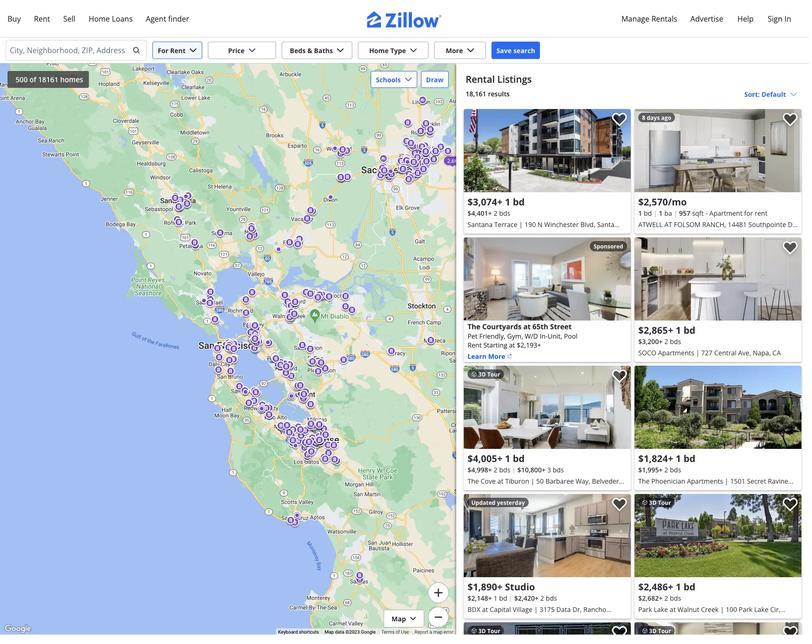 Task type: vqa. For each thing, say whether or not it's contained in the screenshot.
Price popup button
yes



Task type: locate. For each thing, give the bounding box(es) containing it.
| inside park lake at walnut creek | 100 park lake cir, walnut creek, ca
[[721, 605, 724, 614]]

at up the creek,
[[670, 605, 676, 614]]

way,
[[576, 477, 591, 486]]

1 inside $3,074+ 1 bd $4,401+ 2 bds
[[505, 195, 511, 208]]

3d tour
[[477, 371, 501, 378], [648, 499, 671, 507], [477, 628, 501, 635], [648, 628, 671, 635]]

bd inside $3,074+ 1 bd $4,401+ 2 bds
[[513, 195, 525, 208]]

1 right the $1,824+
[[676, 452, 681, 465]]

0 vertical spatial map
[[392, 615, 406, 624]]

ca right roseville,
[[688, 488, 696, 497]]

1 for $3,074+ 1 bd $4,401+ 2 bds
[[505, 195, 511, 208]]

2 inside $1,824+ 1 bd $1,995+ 2 bds
[[665, 466, 669, 475]]

ago
[[662, 114, 672, 121]]

park down $2,682+
[[639, 605, 652, 614]]

18,161 results
[[466, 89, 510, 98]]

the inside the cove at tiburon | 50 barbaree way, belvedere tiburon, ca
[[468, 477, 479, 486]]

sell
[[63, 13, 75, 24]]

1 horizontal spatial at
[[498, 477, 504, 486]]

500 of 18161 homes
[[16, 75, 83, 84]]

error
[[444, 630, 454, 636]]

main content
[[457, 64, 809, 636]]

1 the from the left
[[468, 477, 479, 486]]

bds up phoenician
[[670, 466, 681, 475]]

loading image
[[528, 298, 535, 305]]

bd inside $1,824+ 1 bd $1,995+ 2 bds
[[684, 452, 696, 465]]

map region
[[0, 0, 482, 636]]

$1,890+ studio
[[468, 581, 535, 594]]

0 horizontal spatial park
[[639, 605, 652, 614]]

ca right clara,
[[487, 231, 495, 240]]

the up pkwy,
[[639, 477, 650, 486]]

1 for $2,148+ 1 bd
[[494, 594, 498, 603]]

home left 'loans'
[[89, 13, 110, 24]]

95630
[[701, 231, 720, 240]]

$2,570/mo
[[639, 195, 687, 208]]

- apartment for rent
[[706, 209, 768, 218]]

agent finder
[[146, 13, 189, 24]]

ca inside the cove at tiburon | 50 barbaree way, belvedere tiburon, ca
[[495, 488, 504, 497]]

lake down $2,682+
[[654, 605, 668, 614]]

minus image
[[434, 613, 444, 623]]

0 horizontal spatial three dimensional image
[[472, 372, 477, 377]]

walnut left the creek,
[[639, 617, 660, 626]]

the inside the phoenician apartments | 1501 secret ravine pkwy, roseville, ca
[[639, 477, 650, 486]]

zillow logo image
[[367, 11, 442, 28]]

chevron down image for schools
[[405, 76, 412, 83]]

blvd,
[[581, 220, 596, 229]]

ca
[[487, 231, 495, 240], [691, 231, 699, 240], [773, 349, 781, 357], [495, 488, 504, 497], [688, 488, 696, 497], [497, 617, 505, 626], [683, 617, 692, 626]]

1 horizontal spatial walnut
[[678, 605, 700, 614]]

save this home image
[[612, 113, 627, 127], [783, 241, 798, 255], [783, 498, 798, 512], [783, 627, 798, 636]]

three dimensional image down cordova,
[[472, 629, 477, 634]]

1 horizontal spatial park
[[739, 605, 753, 614]]

2 up '3175'
[[541, 594, 544, 603]]

1 right $3,074+ at the top of the page
[[505, 195, 511, 208]]

map inside dropdown button
[[392, 615, 406, 624]]

of
[[29, 75, 36, 84], [396, 630, 400, 636]]

tour
[[488, 371, 501, 378], [658, 499, 671, 507], [488, 628, 501, 635], [658, 628, 671, 635]]

lake left "cir,"
[[755, 605, 769, 614]]

0 horizontal spatial home
[[89, 13, 110, 24]]

bd up phoenician
[[684, 452, 696, 465]]

bd inside the $2,865+ 1 bd $3,200+ 2 bds
[[684, 324, 696, 337]]

save this home button for $2,570/mo
[[776, 109, 802, 136]]

chevron down image inside more popup button
[[467, 47, 475, 54]]

1 bd
[[639, 209, 652, 218]]

2 down $2,865+
[[665, 337, 669, 346]]

soco
[[639, 349, 657, 357]]

ca up updated yesterday
[[495, 488, 504, 497]]

apartment
[[710, 209, 743, 218]]

1 right $2,865+
[[676, 324, 681, 337]]

1 up the capital
[[494, 594, 498, 603]]

1 vertical spatial three dimensional image
[[642, 629, 648, 634]]

park lake at walnut creek | 100 park lake cir, walnut creek, ca link
[[639, 604, 798, 626]]

©2023
[[346, 630, 360, 636]]

cir,
[[771, 605, 781, 614]]

of right 500
[[29, 75, 36, 84]]

1 up the $4,998+ 2 bds
[[505, 452, 511, 465]]

chevron down image for beds & baths
[[337, 47, 344, 54]]

manage rentals link
[[615, 8, 684, 30]]

the
[[468, 477, 479, 486], [639, 477, 650, 486]]

bds down the $2,486+
[[670, 594, 681, 603]]

save this home button for $4,005+ 1 bd
[[605, 366, 631, 393]]

bds up 'terrace'
[[499, 209, 511, 218]]

0 vertical spatial of
[[29, 75, 36, 84]]

apartments left 1501
[[687, 477, 724, 486]]

at
[[665, 220, 673, 229]]

save this home image
[[783, 113, 798, 127], [612, 370, 627, 384], [612, 498, 627, 512], [612, 627, 627, 636]]

walnut up the creek,
[[678, 605, 700, 614]]

$4,998+
[[468, 466, 492, 475]]

rental
[[466, 72, 495, 85]]

at inside the cove at tiburon | 50 barbaree way, belvedere tiburon, ca
[[498, 477, 504, 486]]

bd down $1,890+ studio
[[499, 594, 507, 603]]

bd up 190
[[513, 195, 525, 208]]

bd right the $2,486+
[[684, 581, 696, 594]]

1 vertical spatial three dimensional image
[[472, 629, 477, 634]]

bds
[[499, 209, 511, 218], [670, 337, 681, 346], [499, 466, 511, 475], [553, 466, 564, 475], [670, 466, 681, 475], [546, 594, 557, 603], [670, 594, 681, 603]]

2 horizontal spatial at
[[670, 605, 676, 614]]

2 inside the $2,865+ 1 bd $3,200+ 2 bds
[[665, 337, 669, 346]]

2 inside $3,074+ 1 bd $4,401+ 2 bds
[[494, 209, 498, 218]]

1 horizontal spatial lake
[[755, 605, 769, 614]]

| left '3175'
[[535, 605, 538, 614]]

google
[[361, 630, 376, 636]]

bd for $2,865+ 1 bd $3,200+ 2 bds
[[684, 324, 696, 337]]

0 vertical spatial apartments
[[658, 349, 695, 357]]

1 horizontal spatial the
[[639, 477, 650, 486]]

data
[[335, 630, 345, 636]]

save this home image for $3,074+ 1 bd
[[612, 113, 627, 127]]

chevron down image inside price dropdown button
[[248, 47, 256, 54]]

| left 50
[[531, 477, 535, 486]]

park right 100
[[739, 605, 753, 614]]

$4,998+ 2 bds
[[468, 466, 511, 475]]

0 horizontal spatial walnut
[[639, 617, 660, 626]]

map left data
[[325, 630, 334, 636]]

1 right the $2,486+
[[676, 581, 681, 594]]

| inside the cove at tiburon | 50 barbaree way, belvedere tiburon, ca
[[531, 477, 535, 486]]

&
[[308, 46, 312, 55]]

chevron down image right default
[[790, 91, 798, 98]]

1 vertical spatial of
[[396, 630, 400, 636]]

0 horizontal spatial lake
[[654, 605, 668, 614]]

at inside park lake at walnut creek | 100 park lake cir, walnut creek, ca
[[670, 605, 676, 614]]

atwell at folsom ranch, 14481 southpointe dr #13301, folsom, ca 95630 link
[[639, 219, 798, 240]]

atwell
[[639, 220, 663, 229]]

2 lake from the left
[[755, 605, 769, 614]]

1 horizontal spatial three dimensional image
[[642, 500, 648, 506]]

bd inside $2,486+ 1 bd $2,682+ 2 bds
[[684, 581, 696, 594]]

1 inside the $2,865+ 1 bd $3,200+ 2 bds
[[676, 324, 681, 337]]

2 the from the left
[[639, 477, 650, 486]]

| inside the phoenician apartments | 1501 secret ravine pkwy, roseville, ca
[[725, 477, 729, 486]]

0 horizontal spatial map
[[325, 630, 334, 636]]

1 vertical spatial map
[[325, 630, 334, 636]]

home left type at the top
[[369, 46, 389, 55]]

village
[[513, 605, 533, 614]]

dr
[[788, 220, 796, 229]]

map up terms of use link
[[392, 615, 406, 624]]

chevron down image inside map dropdown button
[[410, 616, 417, 623]]

santana terrace | 190 n winchester blvd, santa clara, ca
[[468, 220, 615, 240]]

chevron down image right type at the top
[[410, 47, 418, 54]]

central
[[715, 349, 737, 357]]

winchester
[[545, 220, 579, 229]]

the for $4,005+ 1 bd
[[468, 477, 479, 486]]

save this home button
[[605, 109, 631, 136], [776, 109, 802, 136], [776, 238, 802, 264], [605, 366, 631, 393], [605, 495, 631, 521], [776, 495, 802, 521], [605, 623, 631, 636], [776, 623, 802, 636]]

price button
[[208, 42, 276, 59]]

3175
[[540, 605, 555, 614]]

| left 190
[[519, 220, 523, 229]]

ca inside atwell at folsom ranch, 14481 southpointe dr #13301, folsom, ca 95630
[[691, 231, 699, 240]]

2 up phoenician
[[665, 466, 669, 475]]

beds
[[290, 46, 306, 55]]

1 horizontal spatial home
[[369, 46, 389, 55]]

bd up the $10,800+
[[513, 452, 525, 465]]

0 horizontal spatial the
[[468, 477, 479, 486]]

napa,
[[753, 349, 771, 357]]

0 horizontal spatial of
[[29, 75, 36, 84]]

bds down $2,865+
[[670, 337, 681, 346]]

chevron down image inside the beds & baths dropdown button
[[337, 47, 344, 54]]

tiburon
[[505, 477, 529, 486]]

0 horizontal spatial three dimensional image
[[472, 629, 477, 634]]

of left use
[[396, 630, 400, 636]]

2 down the $2,486+
[[665, 594, 669, 603]]

map for map data ©2023 google
[[325, 630, 334, 636]]

at right bdx
[[482, 605, 488, 614]]

save search button
[[492, 42, 540, 59]]

1 inside $2,486+ 1 bd $2,682+ 2 bds
[[676, 581, 681, 594]]

save this home image for $2,570/mo
[[783, 113, 798, 127]]

three dimensional image
[[472, 372, 477, 377], [642, 629, 648, 634]]

|
[[519, 220, 523, 229], [696, 349, 700, 357], [531, 477, 535, 486], [725, 477, 729, 486], [535, 605, 538, 614], [721, 605, 724, 614]]

lake
[[654, 605, 668, 614], [755, 605, 769, 614]]

chevron down image right schools
[[405, 76, 412, 83]]

sell link
[[57, 8, 82, 30]]

ca right the creek,
[[683, 617, 692, 626]]

chevron down image
[[248, 47, 256, 54], [337, 47, 344, 54], [405, 76, 412, 83], [790, 91, 798, 98]]

2 inside $2,486+ 1 bd $2,682+ 2 bds
[[665, 594, 669, 603]]

$3,074+ 1 bd $4,401+ 2 bds
[[468, 195, 525, 218]]

park lake at walnut creek | 100 park lake cir, walnut creek, ca
[[639, 605, 781, 626]]

1 for $4,005+ 1 bd
[[505, 452, 511, 465]]

1 horizontal spatial map
[[392, 615, 406, 624]]

phoenician
[[652, 477, 686, 486]]

keyboard shortcuts
[[278, 630, 319, 636]]

ca down the folsom
[[691, 231, 699, 240]]

chevron down image right the more
[[467, 47, 475, 54]]

save search
[[497, 46, 536, 55]]

$4,005+
[[468, 452, 503, 465]]

1 horizontal spatial three dimensional image
[[642, 629, 648, 634]]

sort: default button
[[742, 89, 800, 100]]

chevron down image right baths
[[337, 47, 344, 54]]

1 horizontal spatial of
[[396, 630, 400, 636]]

chevron down image inside schools popup button
[[405, 76, 412, 83]]

0 vertical spatial three dimensional image
[[642, 500, 648, 506]]

sign in link
[[762, 8, 798, 30]]

chevron down image up report
[[410, 616, 417, 623]]

home inside dropdown button
[[369, 46, 389, 55]]

save this home button for $2,486+ 1 bd
[[776, 495, 802, 521]]

apartments
[[658, 349, 695, 357], [687, 477, 724, 486]]

chevron down image inside the sort: default 'popup button'
[[790, 91, 798, 98]]

2 for $2,865+
[[665, 337, 669, 346]]

$2,148+
[[468, 594, 492, 603]]

apartments inside the phoenician apartments | 1501 secret ravine pkwy, roseville, ca
[[687, 477, 724, 486]]

apartments down the $2,865+ 1 bd $3,200+ 2 bds on the right bottom
[[658, 349, 695, 357]]

0 vertical spatial home
[[89, 13, 110, 24]]

save
[[497, 46, 512, 55]]

save this home image for $1,890+ studio
[[612, 498, 627, 512]]

| left 100
[[721, 605, 724, 614]]

$3,074+
[[468, 195, 503, 208]]

of for terms
[[396, 630, 400, 636]]

| left 1501
[[725, 477, 729, 486]]

three dimensional image
[[642, 500, 648, 506], [472, 629, 477, 634]]

at right the cove at the bottom right of page
[[498, 477, 504, 486]]

chevron right image
[[127, 94, 139, 106]]

0 horizontal spatial at
[[482, 605, 488, 614]]

tiburon,
[[468, 488, 494, 497]]

atwell at folsom ranch, 14481 southpointe dr #13301, folsom, ca 95630
[[639, 220, 796, 240]]

$1,824+
[[639, 452, 674, 465]]

chevron down image for sort: default
[[790, 91, 798, 98]]

bds inside the $2,865+ 1 bd $3,200+ 2 bds
[[670, 337, 681, 346]]

2 up 'terrace'
[[494, 209, 498, 218]]

the phoenician apartments image
[[635, 366, 802, 449]]

1 vertical spatial walnut
[[639, 617, 660, 626]]

the phoenician apartments | 1501 secret ravine pkwy, roseville, ca
[[639, 477, 789, 497]]

bd for $2,486+ 1 bd $2,682+ 2 bds
[[684, 581, 696, 594]]

listings
[[498, 72, 532, 85]]

advertisement region
[[464, 238, 631, 362]]

google image
[[2, 624, 33, 636]]

1 vertical spatial home
[[369, 46, 389, 55]]

the down $4,998+
[[468, 477, 479, 486]]

home inside main navigation
[[89, 13, 110, 24]]

sign
[[768, 13, 783, 24]]

chevron down image
[[189, 47, 197, 54], [410, 47, 418, 54], [467, 47, 475, 54], [410, 616, 417, 623]]

1 lake from the left
[[654, 605, 668, 614]]

chevron down image inside "home type" dropdown button
[[410, 47, 418, 54]]

beds & baths
[[290, 46, 333, 55]]

bds up '3175'
[[546, 594, 557, 603]]

| inside santana terrace | 190 n winchester blvd, santa clara, ca
[[519, 220, 523, 229]]

1 vertical spatial apartments
[[687, 477, 724, 486]]

2 for $3,074+
[[494, 209, 498, 218]]

a
[[430, 630, 432, 636]]

2 for $2,486+
[[665, 594, 669, 603]]

$2,682+
[[639, 594, 663, 603]]

sort: default
[[745, 90, 786, 99]]

map
[[392, 615, 406, 624], [325, 630, 334, 636]]

2 for $1,824+
[[665, 466, 669, 475]]

three dimensional image down pkwy,
[[642, 500, 648, 506]]

yesterday
[[497, 499, 525, 507]]

chevron down image right price
[[248, 47, 256, 54]]

chevron down image down agent finder link
[[189, 47, 197, 54]]

1 inside $1,824+ 1 bd $1,995+ 2 bds
[[676, 452, 681, 465]]

$3,200+
[[639, 337, 663, 346]]

bd up soco apartments | 727 central ave, napa, ca
[[684, 324, 696, 337]]

$4,401+
[[468, 209, 492, 218]]

finder
[[168, 13, 189, 24]]

ca down the capital
[[497, 617, 505, 626]]

1 for $2,486+ 1 bd $2,682+ 2 bds
[[676, 581, 681, 594]]

ba
[[665, 209, 672, 218]]



Task type: describe. For each thing, give the bounding box(es) containing it.
at for $4,005+ 1 bd
[[498, 477, 504, 486]]

agent finder link
[[139, 8, 196, 30]]

capital
[[490, 605, 511, 614]]

$10,800+ 3 bds
[[518, 466, 564, 475]]

the cove at tiburon | 50 barbaree way, belvedere tiburon, ca
[[468, 477, 623, 497]]

500
[[16, 75, 28, 84]]

home loans
[[89, 13, 133, 24]]

$2,865+ 1 bd $3,200+ 2 bds
[[639, 324, 696, 346]]

8 days ago
[[642, 114, 672, 121]]

$2,148+ 1 bd
[[468, 594, 507, 603]]

keyboard shortcuts button
[[278, 630, 319, 636]]

1 up atwell
[[639, 209, 642, 218]]

homes
[[60, 75, 83, 84]]

soco apartments image
[[635, 238, 802, 321]]

agent
[[146, 13, 166, 24]]

bd for $1,824+ 1 bd $1,995+ 2 bds
[[684, 452, 696, 465]]

home image
[[11, 49, 32, 70]]

creek,
[[662, 617, 682, 626]]

schools button
[[371, 71, 417, 88]]

clara,
[[468, 231, 485, 240]]

save this home button for $2,865+ 1 bd
[[776, 238, 802, 264]]

of for 500
[[29, 75, 36, 84]]

50
[[537, 477, 544, 486]]

sort:
[[745, 90, 760, 99]]

bds right 3
[[553, 466, 564, 475]]

| left 727
[[696, 349, 700, 357]]

the phoenician apartments | 1501 secret ravine pkwy, roseville, ca link
[[639, 476, 798, 497]]

save this home button for $3,074+ 1 bd
[[605, 109, 631, 136]]

terms
[[382, 630, 395, 636]]

the cove at tiburon | 50 barbaree way, belvedere tiburon, ca link
[[468, 476, 627, 497]]

save this home image for $2,865+ 1 bd
[[783, 241, 798, 255]]

sign in
[[768, 13, 792, 24]]

map data ©2023 google
[[325, 630, 376, 636]]

bdx
[[468, 605, 481, 614]]

$4,005+ 1 bd
[[468, 452, 525, 465]]

for
[[745, 209, 753, 218]]

ca right napa,
[[773, 349, 781, 357]]

more button
[[434, 42, 486, 59]]

santana terrace image
[[464, 109, 631, 192]]

bd for $4,005+ 1 bd
[[513, 452, 525, 465]]

1501
[[731, 477, 746, 486]]

loading...
[[535, 296, 567, 305]]

park lake at walnut creek image
[[635, 495, 802, 578]]

terms of use
[[382, 630, 409, 636]]

2 park from the left
[[739, 605, 753, 614]]

ca inside the phoenician apartments | 1501 secret ravine pkwy, roseville, ca
[[688, 488, 696, 497]]

home for home type
[[369, 46, 389, 55]]

folsom
[[674, 220, 701, 229]]

atwell at folsom ranch, 14481 southpointe dr #13301, folsom, ca 95630 image
[[635, 109, 802, 192]]

bdx at capital village image
[[464, 495, 631, 578]]

use
[[401, 630, 409, 636]]

creek
[[701, 605, 719, 614]]

updated
[[472, 499, 496, 507]]

$2,865+
[[639, 324, 674, 337]]

957 sqft
[[679, 209, 704, 218]]

buy link
[[1, 8, 27, 30]]

18161
[[38, 75, 58, 84]]

ca inside park lake at walnut creek | 100 park lake cir, walnut creek, ca
[[683, 617, 692, 626]]

rancho
[[584, 605, 607, 614]]

18,161
[[466, 89, 487, 98]]

draw button
[[421, 71, 449, 88]]

bdx at capital village | 3175 data dr, rancho cordova, ca
[[468, 605, 607, 626]]

$1,824+ 1 bd $1,995+ 2 bds
[[639, 452, 696, 475]]

Search text field
[[10, 43, 127, 58]]

save this home image for $4,005+ 1 bd
[[612, 370, 627, 384]]

more
[[446, 46, 463, 55]]

results
[[488, 89, 510, 98]]

2 down "$4,005+ 1 bd"
[[494, 466, 498, 475]]

default
[[762, 90, 786, 99]]

1 for $2,865+ 1 bd $3,200+ 2 bds
[[676, 324, 681, 337]]

belvedere
[[592, 477, 623, 486]]

bds inside $3,074+ 1 bd $4,401+ 2 bds
[[499, 209, 511, 218]]

rent link
[[27, 8, 57, 30]]

n
[[538, 220, 543, 229]]

santana terrace | 190 n winchester blvd, santa clara, ca link
[[468, 219, 627, 240]]

| inside bdx at capital village | 3175 data dr, rancho cordova, ca
[[535, 605, 538, 614]]

updated yesterday
[[472, 499, 525, 507]]

$2,420+
[[515, 594, 539, 603]]

bd up atwell
[[644, 209, 652, 218]]

baths
[[314, 46, 333, 55]]

in
[[785, 13, 792, 24]]

home loans link
[[82, 8, 139, 30]]

type
[[391, 46, 406, 55]]

bdx at capital village | 3175 data dr, rancho cordova, ca link
[[468, 604, 627, 626]]

pkwy,
[[639, 488, 656, 497]]

map for map
[[392, 615, 406, 624]]

price
[[228, 46, 245, 55]]

ca inside bdx at capital village | 3175 data dr, rancho cordova, ca
[[497, 617, 505, 626]]

bd for $3,074+ 1 bd $4,401+ 2 bds
[[513, 195, 525, 208]]

1 left ba
[[659, 209, 663, 218]]

plus image
[[434, 589, 444, 598]]

save this home button for $1,890+ studio
[[605, 495, 631, 521]]

dr,
[[573, 605, 582, 614]]

bds down "$4,005+ 1 bd"
[[499, 466, 511, 475]]

1 park from the left
[[639, 605, 652, 614]]

sqft
[[692, 209, 704, 218]]

main content containing rental listings
[[457, 64, 809, 636]]

filters element
[[0, 38, 809, 64]]

bd for $2,148+ 1 bd
[[499, 594, 507, 603]]

bds inside $1,824+ 1 bd $1,995+ 2 bds
[[670, 466, 681, 475]]

report
[[415, 630, 429, 636]]

data
[[557, 605, 571, 614]]

at for $2,486+ 1 bd
[[670, 605, 676, 614]]

home for home loans
[[89, 13, 110, 24]]

3
[[548, 466, 551, 475]]

buy
[[8, 13, 21, 24]]

soco apartments | 727 central ave, napa, ca
[[639, 349, 781, 357]]

terms of use link
[[382, 630, 409, 636]]

$1,995+
[[639, 466, 663, 475]]

0 vertical spatial walnut
[[678, 605, 700, 614]]

100
[[726, 605, 737, 614]]

the for $1,824+ 1 bd
[[639, 477, 650, 486]]

chevron down image for price
[[248, 47, 256, 54]]

ca inside santana terrace | 190 n winchester blvd, santa clara, ca
[[487, 231, 495, 240]]

0 vertical spatial three dimensional image
[[472, 372, 477, 377]]

14481
[[728, 220, 747, 229]]

barbaree
[[546, 477, 574, 486]]

studio
[[505, 581, 535, 594]]

at inside bdx at capital village | 3175 data dr, rancho cordova, ca
[[482, 605, 488, 614]]

secret
[[747, 477, 767, 486]]

save this home image for $2,486+ 1 bd
[[783, 498, 798, 512]]

keyboard
[[278, 630, 298, 636]]

search image
[[133, 47, 140, 54]]

beds & baths button
[[282, 42, 353, 59]]

bds inside $2,486+ 1 bd $2,682+ 2 bds
[[670, 594, 681, 603]]

$1,890+
[[468, 581, 503, 594]]

the cove at tiburon image
[[464, 366, 631, 449]]

1 for $1,824+ 1 bd $1,995+ 2 bds
[[676, 452, 681, 465]]

main navigation
[[0, 0, 809, 155]]



